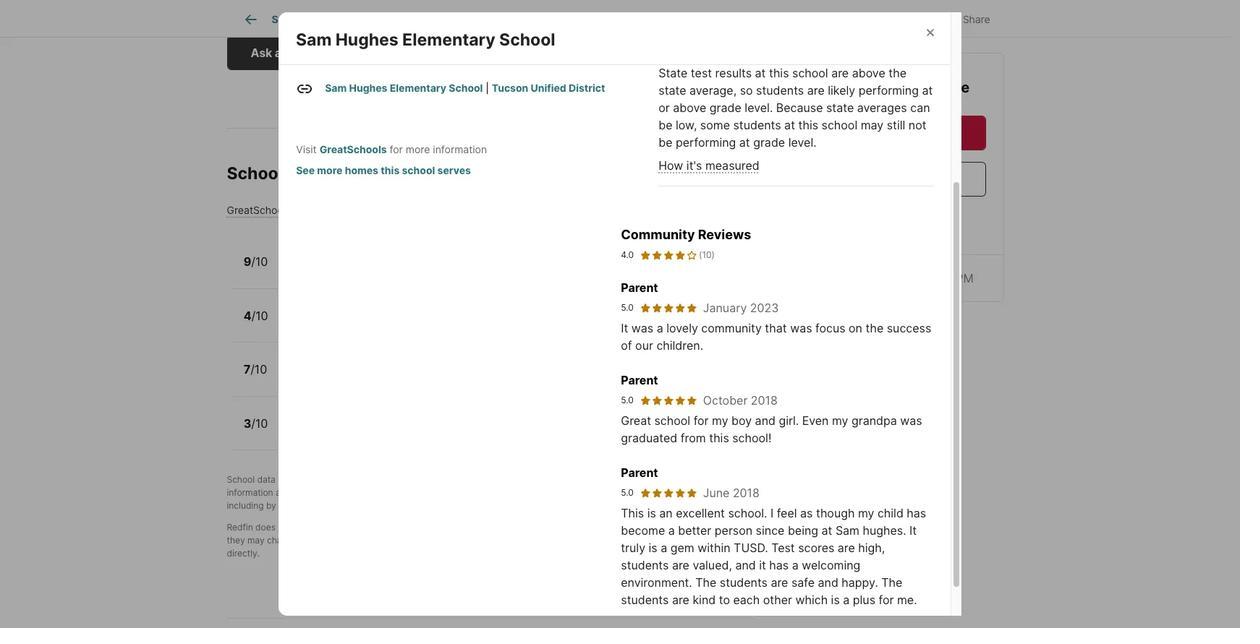Task type: locate. For each thing, give the bounding box(es) containing it.
schools
[[636, 13, 674, 26], [227, 163, 292, 183]]

1 horizontal spatial not
[[333, 536, 346, 546]]

0 vertical spatial sam
[[296, 30, 332, 50]]

parent down the our
[[621, 374, 658, 388]]

not down can
[[909, 118, 927, 132]]

1 vertical spatial by
[[266, 501, 276, 512]]

school
[[792, 66, 828, 80], [822, 118, 858, 132], [402, 165, 435, 177], [654, 414, 690, 429], [688, 488, 715, 499], [501, 536, 528, 546], [666, 536, 693, 546]]

0 horizontal spatial not
[[278, 523, 292, 533]]

1 vertical spatial rating 5.0 out of 5 element
[[639, 395, 697, 407]]

0 horizontal spatial by
[[266, 501, 276, 512]]

or down 'state'
[[659, 100, 670, 115]]

state test results at this school are above the state average, so students are likely performing at or above grade level.  because state averages can be low, some students at this school may still not be performing at grade level.
[[659, 66, 933, 150]]

not inside school service boundaries are intended to be used as a reference only; they may change and are not
[[333, 536, 346, 546]]

9 /10
[[244, 255, 268, 269]]

0 vertical spatial grade
[[710, 100, 742, 115]]

and up desired
[[615, 475, 631, 486]]

1 horizontal spatial state
[[826, 100, 854, 115]]

0 horizontal spatial as
[[324, 488, 334, 499]]

plans
[[442, 13, 468, 26]]

students
[[756, 83, 804, 98], [733, 118, 781, 132], [621, 559, 669, 573], [720, 576, 768, 591], [621, 594, 669, 608]]

safe
[[792, 576, 815, 591]]

organization.
[[445, 475, 498, 486]]

conduct
[[403, 488, 436, 499]]

a inside button
[[876, 171, 882, 186]]

1 vertical spatial 2018
[[733, 487, 760, 501]]

1 horizontal spatial my
[[832, 414, 848, 429]]

it's
[[687, 158, 702, 173]]

2 vertical spatial 5.0
[[621, 488, 634, 499]]

contact
[[794, 78, 851, 96]]

nonprofit
[[405, 475, 443, 486]]

1 parent from the top
[[621, 281, 658, 295]]

2 horizontal spatial or
[[677, 488, 685, 499]]

children.
[[657, 339, 703, 353]]

for for out
[[294, 7, 312, 22]]

or inside the first step, and conduct their own investigation to determine their desired schools or school districts, including by contacting and visiting the schools themselves.
[[677, 488, 685, 499]]

tucson,
[[414, 49, 452, 62]]

sam for sam hughes elementary school | tucson unified district
[[325, 82, 347, 94]]

not down redfin does not endorse or guarantee this information.
[[333, 536, 346, 546]]

1 vertical spatial grade
[[753, 135, 785, 150]]

0 horizontal spatial or
[[330, 523, 338, 533]]

1 vertical spatial parent
[[621, 374, 658, 388]]

0 vertical spatial level.
[[745, 100, 773, 115]]

above up the likely
[[852, 66, 886, 80]]

tusd.
[[734, 542, 768, 556]]

rating 5.0 out of 5 element up lovely
[[639, 303, 697, 314]]

request a tour button
[[794, 115, 986, 150]]

2 vertical spatial not
[[333, 536, 346, 546]]

was inside great school for my boy and girl. even my grandpa was graduated from this school!
[[900, 414, 922, 429]]

state
[[659, 66, 688, 80]]

0 horizontal spatial it
[[621, 322, 628, 336]]

school up the likely
[[792, 66, 828, 80]]

0 vertical spatial as
[[324, 488, 334, 499]]

school.
[[728, 507, 767, 521]]

the down used
[[650, 536, 664, 546]]

redfin
[[501, 475, 527, 486], [227, 523, 253, 533]]

fees tab
[[484, 2, 538, 37]]

2 5.0 from the top
[[621, 395, 634, 406]]

1 horizontal spatial schools
[[636, 13, 674, 26]]

not
[[909, 118, 927, 132], [278, 523, 292, 533], [333, 536, 346, 546]]

0 vertical spatial information
[[350, 7, 424, 22]]

2 horizontal spatial my
[[858, 507, 874, 521]]

including
[[227, 501, 264, 512]]

state down 'state'
[[659, 83, 686, 98]]

become
[[621, 524, 665, 539]]

the inside it was a lovely community that was focus on the success of our children.
[[866, 322, 884, 336]]

more right see
[[317, 165, 343, 177]]

even
[[802, 414, 829, 429]]

for up see more homes this school serves link
[[390, 144, 403, 156]]

school inside great school for my boy and girl. even my grandpa was graduated from this school!
[[654, 414, 690, 429]]

greatschools inside , a nonprofit organization. redfin recommends buyers and renters use greatschools information and ratings as a
[[682, 475, 737, 486]]

school up from
[[654, 414, 690, 429]]

2 horizontal spatial was
[[900, 414, 922, 429]]

1 rating 5.0 out of 5 element from the top
[[639, 303, 697, 314]]

scores
[[798, 542, 835, 556]]

service
[[484, 523, 514, 533]]

it up of
[[621, 322, 628, 336]]

rating 5.0 out of 5 element down use
[[639, 488, 697, 500]]

0 horizontal spatial above
[[673, 100, 707, 115]]

a inside button
[[898, 125, 905, 140]]

today:
[[839, 271, 873, 285]]

and up school!
[[755, 414, 776, 429]]

a up gem
[[677, 523, 682, 533]]

2 vertical spatial as
[[665, 523, 674, 533]]

sam hughes elementary school element
[[296, 13, 573, 51]]

the up the me.
[[882, 576, 903, 591]]

85719
[[471, 49, 500, 62]]

0 horizontal spatial redfin
[[227, 523, 253, 533]]

to down information.
[[398, 536, 407, 546]]

to
[[534, 488, 542, 499], [619, 523, 627, 533], [398, 536, 407, 546], [719, 594, 730, 608]]

students up 'each'
[[720, 576, 768, 591]]

the up kind
[[696, 576, 717, 591]]

school inside school service boundaries are intended to be used as a reference only; they may change and are not
[[454, 523, 482, 533]]

1 horizontal spatial information
[[350, 7, 424, 22]]

be down information.
[[409, 536, 420, 546]]

1 horizontal spatial may
[[861, 118, 884, 132]]

0 vertical spatial performing
[[859, 83, 919, 98]]

0 vertical spatial parent
[[621, 281, 658, 295]]

0 vertical spatial it
[[621, 322, 628, 336]]

0 vertical spatial by
[[326, 475, 336, 486]]

kind
[[693, 594, 716, 608]]

a left gem
[[661, 542, 667, 556]]

this
[[621, 507, 644, 521]]

0 horizontal spatial their
[[439, 488, 457, 499]]

the down step,
[[374, 501, 388, 512]]

at
[[755, 66, 766, 80], [922, 83, 933, 98], [784, 118, 795, 132], [739, 135, 750, 150], [822, 524, 832, 539]]

success
[[887, 322, 932, 336]]

gem
[[671, 542, 694, 556]]

sam down reach out for more information
[[296, 30, 332, 50]]

/10 for 3 /10
[[251, 416, 268, 431]]

0 vertical spatial schools
[[643, 488, 674, 499]]

more for greatschools
[[406, 144, 430, 156]]

community
[[701, 322, 762, 336]]

0 vertical spatial more
[[315, 7, 347, 22]]

1 horizontal spatial as
[[665, 523, 674, 533]]

0 vertical spatial rating 5.0 out of 5 element
[[639, 303, 697, 314]]

1 vertical spatial may
[[247, 536, 265, 546]]

at right results
[[755, 66, 766, 80]]

2 rating 5.0 out of 5 element from the top
[[639, 395, 697, 407]]

school inside sam hughes elementary school element
[[499, 30, 555, 50]]

state down the likely
[[826, 100, 854, 115]]

a
[[275, 45, 282, 60], [898, 125, 905, 140], [876, 171, 882, 186], [657, 322, 663, 336], [398, 475, 403, 486], [336, 488, 341, 499], [677, 523, 682, 533], [668, 524, 675, 539], [661, 542, 667, 556], [792, 559, 799, 573], [843, 594, 850, 608]]

5.0 up great
[[621, 395, 634, 406]]

0 vertical spatial redfin
[[501, 475, 527, 486]]

0 vertical spatial may
[[861, 118, 884, 132]]

as inside , a nonprofit organization. redfin recommends buyers and renters use greatschools information and ratings as a
[[324, 488, 334, 499]]

2 vertical spatial parent
[[621, 466, 658, 481]]

school inside the first step, and conduct their own investigation to determine their desired schools or school districts, including by contacting and visiting the schools themselves.
[[688, 488, 715, 499]]

may down does
[[247, 536, 265, 546]]

community
[[621, 227, 695, 242]]

information up the serves
[[433, 144, 487, 156]]

grade up some
[[710, 100, 742, 115]]

the
[[854, 78, 882, 96], [696, 576, 717, 591], [882, 576, 903, 591]]

rating 5.0 out of 5 element for is
[[639, 488, 697, 500]]

first
[[343, 488, 360, 499]]

an
[[659, 507, 673, 521]]

they
[[227, 536, 245, 546]]

tab list containing search
[[227, 0, 701, 37]]

may down averages
[[861, 118, 884, 132]]

state
[[659, 83, 686, 98], [826, 100, 854, 115]]

0 vertical spatial has
[[907, 507, 926, 521]]

call link
[[366, 35, 511, 70]]

1 horizontal spatial it
[[910, 524, 917, 539]]

1 horizontal spatial or
[[659, 100, 670, 115]]

700 n wilson ave, tucson, az 85719
[[325, 49, 500, 62]]

to inside guaranteed to be accurate. to verify school enrollment eligibility, contact the school district directly.
[[398, 536, 407, 546]]

0 vertical spatial 5.0
[[621, 303, 634, 314]]

0 horizontal spatial has
[[769, 559, 789, 573]]

for right out at the top of the page
[[294, 7, 312, 22]]

0 horizontal spatial schools
[[390, 501, 421, 512]]

information for visit greatschools for more information
[[433, 144, 487, 156]]

rating 5.0 out of 5 element
[[639, 303, 697, 314], [639, 395, 697, 407], [639, 488, 697, 500]]

truly
[[621, 542, 645, 556]]

2 horizontal spatial information
[[433, 144, 487, 156]]

redfin up the they
[[227, 523, 253, 533]]

is right which
[[831, 594, 840, 608]]

2018 for june 2018
[[733, 487, 760, 501]]

1 vertical spatial elementary
[[390, 82, 446, 94]]

a right ask
[[275, 45, 282, 60]]

to inside school service boundaries are intended to be used as a reference only; they may change and are not
[[619, 523, 627, 533]]

1 vertical spatial or
[[677, 488, 685, 499]]

district
[[695, 536, 724, 546]]

their up themselves.
[[439, 488, 457, 499]]

0 horizontal spatial schools
[[227, 163, 292, 183]]

test
[[771, 542, 795, 556]]

3 rating 5.0 out of 5 element from the top
[[639, 488, 697, 500]]

schools down the 'renters'
[[643, 488, 674, 499]]

the right "on"
[[866, 322, 884, 336]]

greatschools up june
[[682, 475, 737, 486]]

to down recommends
[[534, 488, 542, 499]]

school left data
[[227, 475, 255, 486]]

this up because
[[769, 66, 789, 80]]

or
[[659, 100, 670, 115], [677, 488, 685, 499], [330, 523, 338, 533]]

my
[[712, 414, 728, 429], [832, 414, 848, 429], [858, 507, 874, 521]]

provided
[[287, 475, 323, 486]]

environment.
[[621, 576, 692, 591]]

information inside , a nonprofit organization. redfin recommends buyers and renters use greatschools information and ratings as a
[[227, 488, 273, 499]]

sam hughes elementary school link
[[325, 82, 483, 94]]

my left the child
[[858, 507, 874, 521]]

0 horizontal spatial information
[[227, 488, 273, 499]]

this up guaranteed
[[385, 523, 400, 533]]

parent for great
[[621, 374, 658, 388]]

1 vertical spatial level.
[[788, 135, 817, 150]]

0 vertical spatial above
[[852, 66, 886, 80]]

greatschools link
[[320, 144, 387, 156]]

and inside great school for my boy and girl. even my grandpa was graduated from this school!
[[755, 414, 776, 429]]

boy
[[732, 414, 752, 429]]

2 horizontal spatial not
[[909, 118, 927, 132]]

schools
[[643, 488, 674, 499], [390, 501, 421, 512]]

x-out
[[885, 13, 912, 25]]

1 vertical spatial redfin
[[227, 523, 253, 533]]

the inside guaranteed to be accurate. to verify school enrollment eligibility, contact the school district directly.
[[650, 536, 664, 546]]

1 vertical spatial information
[[433, 144, 487, 156]]

0 vertical spatial schools
[[636, 13, 674, 26]]

1 horizontal spatial grade
[[753, 135, 785, 150]]

is right data
[[278, 475, 285, 486]]

0 vertical spatial 2018
[[751, 394, 778, 408]]

0 horizontal spatial level.
[[745, 100, 773, 115]]

hughes for sam hughes elementary school
[[336, 30, 399, 50]]

be left low,
[[659, 118, 673, 132]]

/10 up 4 /10
[[251, 255, 268, 269]]

1 vertical spatial as
[[800, 507, 813, 521]]

performing up averages
[[859, 83, 919, 98]]

1 horizontal spatial redfin
[[501, 475, 527, 486]]

districts,
[[717, 488, 752, 499]]

0 vertical spatial not
[[909, 118, 927, 132]]

community reviews
[[621, 227, 751, 242]]

rating 4.0 out of 5 element
[[640, 249, 698, 262]]

1 horizontal spatial has
[[907, 507, 926, 521]]

it inside it was a lovely community that was focus on the success of our children.
[[621, 322, 628, 336]]

am-
[[904, 271, 928, 285]]

is
[[278, 475, 285, 486], [647, 507, 656, 521], [649, 542, 658, 556], [831, 594, 840, 608]]

benedictine
[[885, 78, 970, 96]]

are down endorse
[[318, 536, 331, 546]]

at up measured
[[739, 135, 750, 150]]

3 parent from the top
[[621, 466, 658, 481]]

/10 down 9 /10
[[251, 309, 268, 323]]

6:00
[[928, 271, 953, 285]]

4
[[244, 309, 251, 323]]

2 horizontal spatial as
[[800, 507, 813, 521]]

overview tab
[[322, 2, 399, 37]]

2018
[[751, 394, 778, 408], [733, 487, 760, 501]]

above up low,
[[673, 100, 707, 115]]

1 vertical spatial sam
[[325, 82, 347, 94]]

sam down 700
[[325, 82, 347, 94]]

1 vertical spatial 5.0
[[621, 395, 634, 406]]

0 horizontal spatial may
[[247, 536, 265, 546]]

to right kind
[[719, 594, 730, 608]]

hughes down overview
[[336, 30, 399, 50]]

more up 700
[[315, 7, 347, 22]]

1 horizontal spatial level.
[[788, 135, 817, 150]]

7 /10
[[244, 363, 267, 377]]

homes
[[345, 165, 378, 177]]

by right provided
[[326, 475, 336, 486]]

/10 down 4 /10
[[250, 363, 267, 377]]

5.0 up this
[[621, 488, 634, 499]]

1 vertical spatial more
[[406, 144, 430, 156]]

and
[[755, 414, 776, 429], [615, 475, 631, 486], [276, 488, 291, 499], [385, 488, 400, 499], [325, 501, 340, 512], [300, 536, 315, 546], [735, 559, 756, 573], [818, 576, 839, 591]]

reach
[[227, 7, 266, 22]]

elementary
[[402, 30, 495, 50], [390, 82, 446, 94]]

be inside guaranteed to be accurate. to verify school enrollment eligibility, contact the school district directly.
[[409, 536, 420, 546]]

or right endorse
[[330, 523, 338, 533]]

reviews
[[698, 227, 751, 242]]

1 vertical spatial above
[[673, 100, 707, 115]]

information up ave,
[[350, 7, 424, 22]]

3 5.0 from the top
[[621, 488, 634, 499]]

1 vertical spatial performing
[[676, 135, 736, 150]]

parent down 4.0
[[621, 281, 658, 295]]

redfin does not endorse or guarantee this information.
[[227, 523, 451, 533]]

my right even
[[832, 414, 848, 429]]

be up contact
[[629, 523, 640, 533]]

2018 up school.
[[733, 487, 760, 501]]

sam inside this is an excellent school. i feel as though my child has become a better person since being at sam hughes. it truly is a gem within tusd. test scores are high, students are valued, and it has a welcoming environment. the students are safe and happy. the students are kind to each other which is a plus for me.
[[836, 524, 860, 539]]

rating
[[342, 204, 372, 217]]

redfin up investigation
[[501, 475, 527, 486]]

being
[[788, 524, 818, 539]]

1 vertical spatial hughes
[[349, 82, 387, 94]]

for inside great school for my boy and girl. even my grandpa was graduated from this school!
[[694, 414, 709, 429]]

/10 down 7 /10
[[251, 416, 268, 431]]

0 horizontal spatial my
[[712, 414, 728, 429]]

more
[[315, 7, 347, 22], [406, 144, 430, 156], [317, 165, 343, 177]]

1 5.0 from the top
[[621, 303, 634, 314]]

for up from
[[694, 414, 709, 429]]

1 vertical spatial it
[[910, 524, 917, 539]]

parent for this
[[621, 466, 658, 481]]

2 parent from the top
[[621, 374, 658, 388]]

to up contact
[[619, 523, 627, 533]]

sam inside sam hughes elementary school element
[[296, 30, 332, 50]]

0 vertical spatial or
[[659, 100, 670, 115]]

floor
[[415, 13, 439, 26]]

a right , on the left of the page
[[398, 475, 403, 486]]

our
[[635, 339, 653, 353]]

more up see more homes this school serves link
[[406, 144, 430, 156]]

valued,
[[693, 559, 732, 573]]

it
[[759, 559, 766, 573]]

to inside this is an excellent school. i feel as though my child has become a better person since being at sam hughes. it truly is a gem within tusd. test scores are high, students are valued, and it has a welcoming environment. the students are safe and happy. the students are kind to each other which is a plus for me.
[[719, 594, 730, 608]]

sam for sam hughes elementary school
[[296, 30, 332, 50]]

school service boundaries are intended to be used as a reference only; they may change and are not
[[227, 523, 745, 546]]

information up including
[[227, 488, 273, 499]]

schools inside tab
[[636, 13, 674, 26]]

a inside it was a lovely community that was focus on the success of our children.
[[657, 322, 663, 336]]

school down the likely
[[822, 118, 858, 132]]

desired
[[610, 488, 641, 499]]

2 vertical spatial information
[[227, 488, 273, 499]]

information inside sam hughes elementary school dialog
[[433, 144, 487, 156]]

a left lovely
[[657, 322, 663, 336]]

guarantee
[[341, 523, 382, 533]]

by up does
[[266, 501, 276, 512]]

schools up 'state'
[[636, 13, 674, 26]]

1 vertical spatial schools
[[227, 163, 292, 183]]

was right grandpa
[[900, 414, 922, 429]]

5.0 for this
[[621, 488, 634, 499]]

data
[[257, 475, 276, 486]]

0 vertical spatial hughes
[[336, 30, 399, 50]]

level. down so
[[745, 100, 773, 115]]

a left plus
[[843, 594, 850, 608]]

0 vertical spatial elementary
[[402, 30, 495, 50]]

greatschools
[[320, 144, 387, 156], [227, 204, 291, 217], [338, 475, 393, 486], [682, 475, 737, 486]]

tab list
[[227, 0, 701, 37]]

1 horizontal spatial their
[[589, 488, 608, 499]]

ave,
[[391, 49, 412, 62]]

open
[[806, 271, 836, 285]]

question
[[284, 45, 333, 60]]

it right "hughes."
[[910, 524, 917, 539]]

was right that
[[790, 322, 812, 336]]

rating 5.0 out of 5 element up great
[[639, 395, 697, 407]]

performing down some
[[676, 135, 736, 150]]

0 vertical spatial state
[[659, 83, 686, 98]]

level. down because
[[788, 135, 817, 150]]

2 vertical spatial rating 5.0 out of 5 element
[[639, 488, 697, 500]]

,
[[393, 475, 396, 486]]



Task type: vqa. For each thing, say whether or not it's contained in the screenshot.
welcoming at the right of page
yes



Task type: describe. For each thing, give the bounding box(es) containing it.
, a nonprofit organization. redfin recommends buyers and renters use greatschools information and ratings as a
[[227, 475, 737, 499]]

to
[[463, 536, 473, 546]]

greatschools summary rating
[[227, 204, 372, 217]]

/10 for 7 /10
[[250, 363, 267, 377]]

since
[[756, 524, 785, 539]]

a up "safe"
[[792, 559, 799, 573]]

students down the truly
[[621, 559, 669, 573]]

0 horizontal spatial grade
[[710, 100, 742, 115]]

students down environment.
[[621, 594, 669, 608]]

it inside this is an excellent school. i feel as though my child has become a better person since being at sam hughes. it truly is a gem within tusd. test scores are high, students are valued, and it has a welcoming environment. the students are safe and happy. the students are kind to each other which is a plus for me.
[[910, 524, 917, 539]]

(10)
[[699, 250, 715, 261]]

this inside great school for my boy and girl. even my grandpa was graduated from this school!
[[709, 432, 729, 446]]

use
[[665, 475, 679, 486]]

visit
[[296, 144, 317, 156]]

|
[[486, 82, 489, 94]]

school down reference
[[666, 536, 693, 546]]

1 horizontal spatial was
[[790, 322, 812, 336]]

focus
[[816, 322, 846, 336]]

see more homes this school serves
[[296, 165, 471, 177]]

school down visit greatschools for more information at the top of the page
[[402, 165, 435, 177]]

how it's measured
[[659, 158, 760, 173]]

the inside state test results at this school are above the state average, so students are likely performing at or above grade level.  because state averages can be low, some students at this school may still not be performing at grade level.
[[889, 66, 907, 80]]

a inside button
[[275, 45, 282, 60]]

see more homes this school serves link
[[296, 165, 471, 177]]

5.0 for it
[[621, 303, 634, 314]]

still
[[887, 118, 905, 132]]

rating 5.0 out of 5 element for was
[[639, 303, 697, 314]]

are up because
[[807, 83, 825, 98]]

school data is provided by greatschools
[[227, 475, 393, 486]]

of
[[621, 339, 632, 353]]

a inside school service boundaries are intended to be used as a reference only; they may change and are not
[[677, 523, 682, 533]]

measured
[[705, 158, 760, 173]]

1 horizontal spatial by
[[326, 475, 336, 486]]

2 vertical spatial more
[[317, 165, 343, 177]]

average,
[[690, 83, 737, 98]]

by inside the first step, and conduct their own investigation to determine their desired schools or school districts, including by contacting and visiting the schools themselves.
[[266, 501, 276, 512]]

because
[[776, 100, 823, 115]]

recommends
[[529, 475, 583, 486]]

are up other
[[771, 576, 788, 591]]

rating 5.0 out of 5 element for school
[[639, 395, 697, 407]]

/10 for 4 /10
[[251, 309, 268, 323]]

favorite
[[796, 13, 834, 25]]

buyers
[[585, 475, 613, 486]]

pm
[[956, 271, 974, 285]]

greatschools up step,
[[338, 475, 393, 486]]

averages
[[857, 100, 907, 115]]

wilson
[[357, 49, 388, 62]]

tour
[[908, 125, 931, 140]]

at inside this is an excellent school. i feel as though my child has become a better person since being at sam hughes. it truly is a gem within tusd. test scores are high, students are valued, and it has a welcoming environment. the students are safe and happy. the students are kind to each other which is a plus for me.
[[822, 524, 832, 539]]

the inside the first step, and conduct their own investigation to determine their desired schools or school districts, including by contacting and visiting the schools themselves.
[[374, 501, 388, 512]]

welcoming
[[802, 559, 861, 573]]

happy.
[[842, 576, 878, 591]]

tucson unified district link
[[492, 82, 605, 94]]

visit greatschools for more information
[[296, 144, 487, 156]]

out
[[895, 13, 912, 25]]

district
[[569, 82, 605, 94]]

investigation
[[479, 488, 532, 499]]

as inside school service boundaries are intended to be used as a reference only; they may change and are not
[[665, 523, 674, 533]]

1 horizontal spatial above
[[852, 66, 886, 80]]

be inside school service boundaries are intended to be used as a reference only; they may change and are not
[[629, 523, 640, 533]]

ask
[[251, 45, 272, 60]]

sam hughes elementary school dialog
[[279, 0, 962, 629]]

schools tab
[[620, 2, 690, 37]]

for for greatschools
[[390, 144, 403, 156]]

how it's measured link
[[659, 158, 760, 173]]

though
[[816, 507, 855, 521]]

information.
[[402, 523, 451, 533]]

are down gem
[[672, 559, 690, 573]]

and down , on the left of the page
[[385, 488, 400, 499]]

great school for my boy and girl. even my grandpa was graduated from this school!
[[621, 414, 922, 446]]

5.0 for great
[[621, 395, 634, 406]]

1 vertical spatial not
[[278, 523, 292, 533]]

grandpa
[[852, 414, 897, 429]]

1 their from the left
[[439, 488, 457, 499]]

1 horizontal spatial performing
[[859, 83, 919, 98]]

october
[[703, 394, 748, 408]]

not inside state test results at this school are above the state average, so students are likely performing at or above grade level.  because state averages can be low, some students at this school may still not be performing at grade level.
[[909, 118, 927, 132]]

greatschools inside sam hughes elementary school dialog
[[320, 144, 387, 156]]

1 vertical spatial has
[[769, 559, 789, 573]]

hughes for sam hughes elementary school | tucson unified district
[[349, 82, 387, 94]]

graduated
[[621, 432, 677, 446]]

information for reach out for more information
[[350, 7, 424, 22]]

results
[[715, 66, 752, 80]]

contact the benedictine
[[794, 78, 970, 96]]

send a message button
[[794, 161, 986, 196]]

this down visit greatschools for more information at the top of the page
[[381, 165, 400, 177]]

me.
[[897, 594, 917, 608]]

determine
[[545, 488, 586, 499]]

enrollment
[[530, 536, 573, 546]]

is right the truly
[[649, 542, 658, 556]]

at down because
[[784, 118, 795, 132]]

that
[[765, 322, 787, 336]]

school down service in the bottom of the page
[[501, 536, 528, 546]]

1 vertical spatial state
[[826, 100, 854, 115]]

1 vertical spatial schools
[[390, 501, 421, 512]]

and up redfin does not endorse or guarantee this information.
[[325, 501, 340, 512]]

0 horizontal spatial was
[[632, 322, 654, 336]]

child
[[878, 507, 904, 521]]

are up the likely
[[832, 66, 849, 80]]

or inside state test results at this school are above the state average, so students are likely performing at or above grade level.  because state averages can be low, some students at this school may still not be performing at grade level.
[[659, 100, 670, 115]]

be up how
[[659, 135, 673, 150]]

serves
[[437, 165, 471, 177]]

overview
[[338, 13, 383, 26]]

/10 for 9 /10
[[251, 255, 268, 269]]

a down an
[[668, 524, 675, 539]]

may inside school service boundaries are intended to be used as a reference only; they may change and are not
[[247, 536, 265, 546]]

june 2018
[[703, 487, 760, 501]]

floor plans
[[415, 13, 468, 26]]

for inside this is an excellent school. i feel as though my child has become a better person since being at sam hughes. it truly is a gem within tusd. test scores are high, students are valued, and it has a welcoming environment. the students are safe and happy. the students are kind to each other which is a plus for me.
[[879, 594, 894, 608]]

unified
[[531, 82, 566, 94]]

and up contacting on the bottom left of the page
[[276, 488, 291, 499]]

girl.
[[779, 414, 799, 429]]

this is an excellent school. i feel as though my child has become a better person since being at sam hughes. it truly is a gem within tusd. test scores are high, students are valued, and it has a welcoming environment. the students are safe and happy. the students are kind to each other which is a plus for me.
[[621, 507, 926, 608]]

ask a question button
[[227, 35, 357, 70]]

see
[[296, 165, 315, 177]]

2 their from the left
[[589, 488, 608, 499]]

school left |
[[449, 82, 483, 94]]

1 horizontal spatial schools
[[643, 488, 674, 499]]

search
[[272, 13, 306, 26]]

greatschools up 9 /10
[[227, 204, 291, 217]]

more for out
[[315, 7, 347, 22]]

send a message
[[844, 171, 936, 186]]

2018 for october 2018
[[751, 394, 778, 408]]

7
[[244, 363, 250, 377]]

students down so
[[733, 118, 781, 132]]

favorite button
[[764, 3, 847, 33]]

guaranteed to be accurate. to verify school enrollment eligibility, contact the school district directly.
[[227, 536, 724, 560]]

my inside this is an excellent school. i feel as though my child has become a better person since being at sam hughes. it truly is a gem within tusd. test scores are high, students are valued, and it has a welcoming environment. the students are safe and happy. the students are kind to each other which is a plus for me.
[[858, 507, 874, 521]]

and inside school service boundaries are intended to be used as a reference only; they may change and are not
[[300, 536, 315, 546]]

school!
[[732, 432, 772, 446]]

parent for it
[[621, 281, 658, 295]]

and down welcoming
[[818, 576, 839, 591]]

message
[[885, 171, 936, 186]]

at up can
[[922, 83, 933, 98]]

low,
[[676, 118, 697, 132]]

may inside state test results at this school are above the state average, so students are likely performing at or above grade level.  because state averages can be low, some students at this school may still not be performing at grade level.
[[861, 118, 884, 132]]

elementary for sam hughes elementary school
[[402, 30, 495, 50]]

are left kind
[[672, 594, 690, 608]]

a left first
[[336, 488, 341, 499]]

floor plans tab
[[399, 2, 484, 37]]

endorse
[[294, 523, 328, 533]]

amenities tab
[[538, 2, 620, 37]]

2 vertical spatial or
[[330, 523, 338, 533]]

is up used
[[647, 507, 656, 521]]

0 horizontal spatial state
[[659, 83, 686, 98]]

are up enrollment
[[565, 523, 578, 533]]

this down because
[[798, 118, 818, 132]]

elementary for sam hughes elementary school | tucson unified district
[[390, 82, 446, 94]]

for for school
[[694, 414, 709, 429]]

as inside this is an excellent school. i feel as though my child has become a better person since being at sam hughes. it truly is a gem within tusd. test scores are high, students are valued, and it has a welcoming environment. the students are safe and happy. the students are kind to each other which is a plus for me.
[[800, 507, 813, 521]]

tucson
[[492, 82, 528, 94]]

directly.
[[227, 549, 260, 560]]

0 horizontal spatial performing
[[676, 135, 736, 150]]

are up welcoming
[[838, 542, 855, 556]]

to inside the first step, and conduct their own investigation to determine their desired schools or school districts, including by contacting and visiting the schools themselves.
[[534, 488, 542, 499]]

better
[[678, 524, 712, 539]]

students up because
[[756, 83, 804, 98]]

and left it
[[735, 559, 756, 573]]

other
[[763, 594, 792, 608]]

likely
[[828, 83, 855, 98]]

the up averages
[[854, 78, 882, 96]]

redfin inside , a nonprofit organization. redfin recommends buyers and renters use greatschools information and ratings as a
[[501, 475, 527, 486]]



